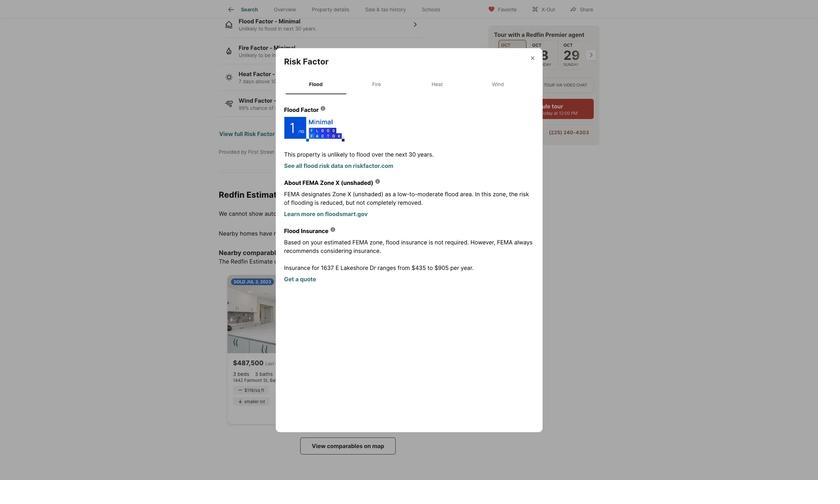 Task type: describe. For each thing, give the bounding box(es) containing it.
in inside 'flood factor - minimal unlikely to flood in next 30 years'
[[278, 26, 282, 32]]

2023
[[260, 280, 271, 285]]

la
[[298, 378, 303, 384]]

99%
[[239, 105, 249, 111]]

heat factor - severe 7 days above 108° expected this year, 20 days in 30 years
[[239, 71, 375, 85]]

factor for risk factor
[[303, 57, 329, 67]]

severe
[[276, 71, 296, 78]]

area.
[[460, 191, 474, 198]]

available:
[[521, 111, 539, 116]]

the
[[219, 258, 229, 265]]

completely
[[367, 199, 396, 207]]

fairmont
[[244, 378, 262, 384]]

view for view full risk factor report
[[219, 131, 233, 138]]

in inside wind factor - extreme 99% chance of strong winds in next 30 years
[[307, 105, 311, 111]]

flood inside based on your estimated fema zone, flood insurance is not required. however, fema always recommends considering insurance.
[[386, 239, 400, 246]]

nearby comparable homes the redfin estimate uses 6 recent nearby sales, priced between $300k to $699k.
[[219, 250, 439, 265]]

e inside dialog
[[336, 265, 339, 272]]

fema designates zone x (unshaded) as a low-to-moderate flood area. in this zone, the risk of flooding is reduced, but not completely removed.
[[284, 191, 529, 207]]

70808
[[305, 378, 318, 384]]

ranges
[[378, 265, 396, 272]]

heat for heat
[[432, 81, 443, 87]]

nearby homes have recently listed between
[[219, 230, 338, 238]]

cannot
[[229, 211, 247, 218]]

zone for fema
[[320, 180, 334, 187]]

$300k
[[393, 258, 411, 265]]

wind factor - extreme 99% chance of strong winds in next 30 years
[[239, 97, 344, 111]]

provided by first street foundation
[[219, 149, 302, 155]]

next image
[[585, 49, 597, 61]]

a right with
[[521, 31, 525, 38]]

overview
[[274, 6, 296, 13]]

estimated
[[324, 239, 351, 246]]

3 for 3 baths
[[255, 372, 258, 378]]

years inside fire factor - minimal unlikely to be in a wildfire in next 30 years
[[325, 52, 338, 58]]

uses
[[274, 258, 287, 265]]

flood tab
[[286, 75, 346, 93]]

risk inside fema designates zone x (unshaded) as a low-to-moderate flood area. in this zone, the risk of flooding is reduced, but not completely removed.
[[520, 191, 529, 198]]

years inside wind factor - extreme 99% chance of strong winds in next 30 years
[[331, 105, 344, 111]]

7
[[239, 79, 242, 85]]

1 vertical spatial for
[[356, 211, 364, 218]]

years inside 'flood factor - minimal unlikely to flood in next 30 years'
[[303, 26, 316, 32]]

oct for 29
[[563, 43, 573, 48]]

but
[[346, 199, 355, 207]]

0 vertical spatial e
[[318, 190, 323, 200]]

(225) 240-4303
[[549, 130, 589, 136]]

108°
[[271, 79, 282, 85]]

search
[[241, 6, 258, 13]]

homes inside the nearby comparable homes the redfin estimate uses 6 recent nearby sales, priced between $300k to $699k.
[[281, 250, 303, 257]]

flood left over at top
[[356, 151, 370, 158]]

in inside heat factor - severe 7 days above 108° expected this year, 20 days in 30 years
[[349, 79, 354, 85]]

foundation
[[276, 149, 302, 155]]

- for heat
[[272, 71, 275, 78]]

get a quote
[[284, 276, 316, 283]]

tour with a redfin premier agent
[[494, 31, 584, 38]]

moderate
[[417, 191, 443, 198]]

zone, inside fema designates zone x (unshaded) as a low-to-moderate flood area. in this zone, the risk of flooding is reduced, but not completely removed.
[[493, 191, 508, 198]]

to-
[[409, 191, 418, 198]]

sale & tax history
[[365, 6, 406, 13]]

$435
[[412, 265, 426, 272]]

flood for flood factor - minimal unlikely to flood in next 30 years
[[239, 18, 254, 25]]

$905
[[435, 265, 449, 272]]

1442
[[233, 378, 243, 384]]

list box containing tour in person
[[494, 78, 594, 93]]

over
[[372, 151, 384, 158]]

tour for tour via video chat
[[544, 83, 555, 88]]

fema inside fema designates zone x (unshaded) as a low-to-moderate flood area. in this zone, the risk of flooding is reduced, but not completely removed.
[[284, 191, 300, 198]]

view comparables on map button
[[300, 438, 396, 455]]

this inside fema designates zone x (unshaded) as a low-to-moderate flood area. in this zone, the risk of flooding is reduced, but not completely removed.
[[482, 191, 491, 198]]

12:00
[[559, 111, 570, 116]]

redfin inside the nearby comparable homes the redfin estimate uses 6 recent nearby sales, priced between $300k to $699k.
[[231, 258, 248, 265]]

30 inside 'flood factor - minimal unlikely to flood in next 30 years'
[[295, 26, 301, 32]]

heat for heat factor - severe 7 days above 108° expected this year, 20 days in 30 years
[[239, 71, 252, 78]]

based
[[284, 239, 301, 246]]

0 horizontal spatial between
[[313, 230, 337, 238]]

a inside fire factor - minimal unlikely to be in a wildfire in next 30 years
[[277, 52, 280, 58]]

chance
[[250, 105, 267, 111]]

0 horizontal spatial 1637
[[297, 190, 316, 200]]

flood factor - minimal unlikely to flood in next 30 years
[[239, 18, 316, 32]]

fire tab
[[346, 75, 407, 93]]

report
[[276, 131, 293, 138]]

get a quote link
[[284, 276, 316, 283]]

as
[[385, 191, 391, 198]]

out
[[547, 6, 555, 12]]

photo of 1442 fairmont st, baton rouge, la 70808 image
[[227, 275, 345, 354]]

considering
[[321, 248, 352, 255]]

oct for 28
[[532, 43, 541, 48]]

flooding
[[291, 199, 313, 207]]

sales,
[[333, 258, 348, 265]]

2 vertical spatial this
[[365, 211, 375, 218]]

wind for wind
[[492, 81, 504, 87]]

risk factor
[[284, 57, 329, 67]]

share
[[580, 6, 593, 12]]

factor for heat factor - severe 7 days above 108° expected this year, 20 days in 30 years
[[253, 71, 271, 78]]

flood for flood insurance
[[284, 228, 300, 235]]

low-
[[398, 191, 409, 198]]

view comparables on map
[[312, 443, 384, 450]]

fema left always
[[497, 239, 513, 246]]

1 horizontal spatial is
[[322, 151, 326, 158]]

first
[[248, 149, 259, 155]]

today
[[541, 111, 553, 116]]

to inside fire factor - minimal unlikely to be in a wildfire in next 30 years
[[258, 52, 263, 58]]

to inside 'flood factor - minimal unlikely to flood in next 30 years'
[[258, 26, 263, 32]]

1 vertical spatial redfin
[[219, 190, 245, 200]]

oct 27
[[501, 43, 517, 63]]

home.
[[377, 211, 393, 218]]

3 baths
[[255, 372, 273, 378]]

next inside 'flood factor - minimal unlikely to flood in next 30 years'
[[284, 26, 294, 32]]

priced
[[350, 258, 366, 265]]

lakeshore inside the 'risk factor' dialog
[[341, 265, 368, 272]]

unlikely for fire
[[239, 52, 257, 58]]

next
[[510, 111, 520, 116]]

history
[[390, 6, 406, 13]]

0 vertical spatial dr
[[369, 190, 378, 200]]

0 vertical spatial for
[[284, 190, 295, 200]]

sale
[[365, 6, 375, 13]]

factor for wind factor - extreme 99% chance of strong winds in next 30 years
[[255, 97, 272, 104]]

fema up designates
[[303, 180, 319, 187]]

risk factor dialog
[[276, 48, 543, 433]]

always
[[514, 239, 533, 246]]

learn
[[284, 211, 300, 218]]

0 horizontal spatial the
[[385, 151, 394, 158]]

between inside the nearby comparable homes the redfin estimate uses 6 recent nearby sales, priced between $300k to $699k.
[[368, 258, 391, 265]]

ft
[[261, 388, 264, 393]]

your
[[311, 239, 323, 246]]

last
[[265, 362, 274, 367]]

estimates
[[329, 211, 355, 218]]

factor inside button
[[257, 131, 275, 138]]

- for flood
[[275, 18, 277, 25]]

street
[[260, 149, 274, 155]]

1 days from the left
[[243, 79, 254, 85]]

map
[[372, 443, 384, 450]]

see
[[284, 163, 295, 170]]

4303
[[576, 130, 589, 136]]

favorite
[[498, 6, 517, 12]]

tab list containing search
[[219, 0, 454, 18]]

the inside fema designates zone x (unshaded) as a low-to-moderate flood area. in this zone, the risk of flooding is reduced, but not completely removed.
[[509, 191, 518, 198]]

required.
[[445, 239, 469, 246]]

in left person
[[511, 83, 515, 88]]

recent
[[294, 258, 311, 265]]

next inside wind factor - extreme 99% chance of strong winds in next 30 years
[[312, 105, 322, 111]]

property details tab
[[304, 1, 357, 18]]

dr inside the 'risk factor' dialog
[[370, 265, 376, 272]]

0 vertical spatial insurance
[[301, 228, 329, 235]]

factor for flood factor
[[301, 106, 319, 114]]

tour
[[552, 103, 563, 110]]

nearby
[[312, 258, 331, 265]]



Task type: vqa. For each thing, say whether or not it's contained in the screenshot.
video
yes



Task type: locate. For each thing, give the bounding box(es) containing it.
(unshaded) up but
[[341, 180, 373, 187]]

wind up 99%
[[239, 97, 253, 104]]

1 vertical spatial this
[[482, 191, 491, 198]]

1 horizontal spatial the
[[509, 191, 518, 198]]

0 vertical spatial homes
[[240, 230, 258, 238]]

list box
[[494, 78, 594, 93]]

1 oct from the left
[[501, 43, 510, 48]]

0 vertical spatial is
[[322, 151, 326, 158]]

1 vertical spatial the
[[509, 191, 518, 198]]

1 3 from the left
[[233, 372, 236, 378]]

0 vertical spatial lakeshore
[[325, 190, 367, 200]]

unlikely down search
[[239, 26, 257, 32]]

tour for tour in person
[[499, 83, 510, 88]]

redfin right the the
[[231, 258, 248, 265]]

0 vertical spatial heat
[[239, 71, 252, 78]]

factor up "street"
[[257, 131, 275, 138]]

30 right 20
[[355, 79, 361, 85]]

0 vertical spatial between
[[313, 230, 337, 238]]

0 horizontal spatial view
[[219, 131, 233, 138]]

- up strong
[[274, 97, 276, 104]]

flood left area.
[[445, 191, 459, 198]]

between down insurance.
[[368, 258, 391, 265]]

0 horizontal spatial zone,
[[370, 239, 384, 246]]

zone up "reduced,"
[[332, 191, 346, 198]]

flood inside tab
[[309, 81, 323, 87]]

flood for flood
[[309, 81, 323, 87]]

fire for fire factor - minimal unlikely to be in a wildfire in next 30 years
[[239, 44, 249, 51]]

oct
[[501, 43, 510, 48], [532, 43, 541, 48], [563, 43, 573, 48]]

1 nearby from the top
[[219, 230, 238, 238]]

at
[[554, 111, 558, 116]]

next down overview tab
[[284, 26, 294, 32]]

0 vertical spatial x
[[336, 180, 340, 187]]

1 horizontal spatial between
[[368, 258, 391, 265]]

risk inside button
[[244, 131, 256, 138]]

on down listed
[[302, 239, 309, 246]]

based on your estimated fema zone, flood insurance is not required. however, fema always recommends considering insurance.
[[284, 239, 533, 255]]

1 vertical spatial of
[[284, 199, 290, 207]]

factor for fire factor - minimal unlikely to be in a wildfire in next 30 years
[[250, 44, 268, 51]]

factor down search
[[255, 18, 273, 25]]

tour via video chat
[[544, 83, 587, 88]]

floodsmart.gov
[[325, 211, 368, 218]]

smaller lot
[[244, 400, 265, 405]]

tour left via
[[544, 83, 555, 88]]

by
[[241, 149, 247, 155]]

factor inside "element"
[[303, 57, 329, 67]]

all
[[296, 163, 302, 170]]

(unshaded) for designates
[[353, 191, 383, 198]]

0 vertical spatial tab list
[[219, 0, 454, 18]]

1 horizontal spatial 3
[[255, 372, 258, 378]]

- inside heat factor - severe 7 days above 108° expected this year, 20 days in 30 years
[[272, 71, 275, 78]]

risk right full
[[244, 131, 256, 138]]

flood left 20
[[309, 81, 323, 87]]

heat inside tab
[[432, 81, 443, 87]]

30 inside wind factor - extreme 99% chance of strong winds in next 30 years
[[324, 105, 330, 111]]

wind
[[492, 81, 504, 87], [239, 97, 253, 104]]

1 vertical spatial 1637
[[321, 265, 334, 272]]

in
[[475, 191, 480, 198]]

1 vertical spatial risk
[[244, 131, 256, 138]]

baton
[[270, 378, 282, 384]]

lakeshore down insurance.
[[341, 265, 368, 272]]

28
[[532, 48, 549, 63]]

unlikely left be
[[239, 52, 257, 58]]

1 horizontal spatial homes
[[281, 250, 303, 257]]

next right wildfire
[[306, 52, 316, 58]]

factor up above
[[253, 71, 271, 78]]

insurance up get a quote
[[284, 265, 310, 272]]

nearby inside the nearby comparable homes the redfin estimate uses 6 recent nearby sales, priced between $300k to $699k.
[[219, 250, 241, 257]]

minimal inside 'flood factor - minimal unlikely to flood in next 30 years'
[[279, 18, 301, 25]]

insurance.
[[354, 248, 381, 255]]

homes left have
[[240, 230, 258, 238]]

years inside heat factor - severe 7 days above 108° expected this year, 20 days in 30 years
[[363, 79, 375, 85]]

unlikely inside fire factor - minimal unlikely to be in a wildfire in next 30 years
[[239, 52, 257, 58]]

not inside fema designates zone x (unshaded) as a low-to-moderate flood area. in this zone, the risk of flooding is reduced, but not completely removed.
[[356, 199, 365, 207]]

flood inside 'flood factor - minimal unlikely to flood in next 30 years'
[[265, 26, 277, 32]]

redfin up cannot
[[219, 190, 245, 200]]

of left strong
[[269, 105, 274, 111]]

view for view comparables on map
[[312, 443, 326, 450]]

factor inside fire factor - minimal unlikely to be in a wildfire in next 30 years
[[250, 44, 268, 51]]

flood insurance
[[284, 228, 329, 235]]

2 horizontal spatial this
[[482, 191, 491, 198]]

not right but
[[356, 199, 365, 207]]

0 vertical spatial of
[[269, 105, 274, 111]]

for down about
[[284, 190, 295, 200]]

oct 29 sunday
[[563, 43, 580, 67]]

1 vertical spatial tab list
[[284, 74, 534, 94]]

1 vertical spatial dr
[[370, 265, 376, 272]]

0 horizontal spatial oct
[[501, 43, 510, 48]]

of inside wind factor - extreme 99% chance of strong winds in next 30 years
[[269, 105, 274, 111]]

wind left person
[[492, 81, 504, 87]]

factor up heat factor - severe 7 days above 108° expected this year, 20 days in 30 years at top left
[[303, 57, 329, 67]]

in right 'winds'
[[307, 105, 311, 111]]

0 vertical spatial estimate
[[247, 190, 282, 200]]

factor for flood factor - minimal unlikely to flood in next 30 years
[[255, 18, 273, 25]]

e down about fema zone x (unshaded)
[[318, 190, 323, 200]]

provided
[[219, 149, 240, 155]]

- for fire
[[270, 44, 272, 51]]

next right over at top
[[395, 151, 407, 158]]

0 horizontal spatial x
[[336, 180, 340, 187]]

zone, right the in
[[493, 191, 508, 198]]

this property is unlikely to flood over the next 30 years.
[[284, 151, 434, 158]]

$116/sq ft
[[244, 388, 264, 393]]

minimal for fire factor - minimal
[[274, 44, 295, 51]]

1 vertical spatial estimate
[[249, 258, 273, 265]]

flood inside 'flood factor - minimal unlikely to flood in next 30 years'
[[239, 18, 254, 25]]

sale & tax history tab
[[357, 1, 414, 18]]

flood inside fema designates zone x (unshaded) as a low-to-moderate flood area. in this zone, the risk of flooding is reduced, but not completely removed.
[[445, 191, 459, 198]]

1 horizontal spatial wind
[[492, 81, 504, 87]]

zone inside fema designates zone x (unshaded) as a low-to-moderate flood area. in this zone, the risk of flooding is reduced, but not completely removed.
[[332, 191, 346, 198]]

flood down property
[[304, 163, 318, 170]]

of up learn on the top
[[284, 199, 290, 207]]

1637 down about
[[297, 190, 316, 200]]

e right nearby
[[336, 265, 339, 272]]

video
[[563, 83, 575, 88]]

30 inside heat factor - severe 7 days above 108° expected this year, 20 days in 30 years
[[355, 79, 361, 85]]

3,
[[255, 280, 259, 285]]

pm
[[571, 111, 577, 116]]

insurance up the your
[[301, 228, 329, 235]]

homes up 6
[[281, 250, 303, 257]]

0 vertical spatial unlikely
[[239, 26, 257, 32]]

1 vertical spatial wind
[[239, 97, 253, 104]]

this left the home.
[[365, 211, 375, 218]]

1 vertical spatial homes
[[281, 250, 303, 257]]

1 horizontal spatial heat
[[432, 81, 443, 87]]

None button
[[498, 40, 527, 70], [530, 40, 558, 70], [561, 40, 589, 70], [498, 40, 527, 70], [530, 40, 558, 70], [561, 40, 589, 70]]

2 oct from the left
[[532, 43, 541, 48]]

on inside based on your estimated fema zone, flood insurance is not required. however, fema always recommends considering insurance.
[[302, 239, 309, 246]]

lakeshore up floodsmart.gov
[[325, 190, 367, 200]]

- down overview
[[275, 18, 277, 25]]

factor inside wind factor - extreme 99% chance of strong winds in next 30 years
[[255, 97, 272, 104]]

view left full
[[219, 131, 233, 138]]

0 horizontal spatial wind
[[239, 97, 253, 104]]

oct for 27
[[501, 43, 510, 48]]

on left map
[[364, 443, 371, 450]]

1 horizontal spatial oct
[[532, 43, 541, 48]]

risk inside "element"
[[284, 57, 301, 67]]

listed
[[297, 230, 312, 238]]

0 horizontal spatial risk
[[319, 163, 330, 170]]

price
[[284, 362, 294, 367]]

redfin right with
[[526, 31, 544, 38]]

of
[[269, 105, 274, 111], [284, 199, 290, 207]]

schools tab
[[414, 1, 449, 18]]

insurance
[[401, 239, 427, 246]]

for up quote
[[312, 265, 319, 272]]

29
[[563, 48, 580, 63]]

0 horizontal spatial homes
[[240, 230, 258, 238]]

x inside fema designates zone x (unshaded) as a low-to-moderate flood area. in this zone, the risk of flooding is reduced, but not completely removed.
[[348, 191, 351, 198]]

between up the your
[[313, 230, 337, 238]]

be
[[265, 52, 271, 58]]

this
[[284, 151, 295, 158]]

is down designates
[[315, 199, 319, 207]]

flood up $300k
[[386, 239, 400, 246]]

1 vertical spatial zone
[[332, 191, 346, 198]]

oct down with
[[501, 43, 510, 48]]

1 horizontal spatial risk
[[284, 57, 301, 67]]

on inside button
[[364, 443, 371, 450]]

schedule
[[525, 103, 550, 110]]

zone, up insurance.
[[370, 239, 384, 246]]

not inside based on your estimated fema zone, flood insurance is not required. however, fema always recommends considering insurance.
[[435, 239, 444, 246]]

quote
[[300, 276, 316, 283]]

minimal inside fire factor - minimal unlikely to be in a wildfire in next 30 years
[[274, 44, 295, 51]]

$699k.
[[420, 258, 439, 265]]

0 vertical spatial 1637
[[297, 190, 316, 200]]

view left comparables
[[312, 443, 326, 450]]

1637 inside the 'risk factor' dialog
[[321, 265, 334, 272]]

tour
[[494, 31, 507, 38], [499, 83, 510, 88], [544, 83, 555, 88]]

0 vertical spatial minimal
[[279, 18, 301, 25]]

2 3 from the left
[[255, 372, 258, 378]]

days right 20
[[337, 79, 348, 85]]

unlikely for flood
[[239, 26, 257, 32]]

estimate up "show"
[[247, 190, 282, 200]]

dr left ranges
[[370, 265, 376, 272]]

via
[[556, 83, 562, 88]]

240-
[[563, 130, 576, 136]]

for inside the 'risk factor' dialog
[[312, 265, 319, 272]]

about fema zone x (unshaded)
[[284, 180, 373, 187]]

0 vertical spatial view
[[219, 131, 233, 138]]

share button
[[564, 2, 599, 16]]

oct down agent
[[563, 43, 573, 48]]

to
[[258, 26, 263, 32], [258, 52, 263, 58], [349, 151, 355, 158], [413, 258, 418, 265], [428, 265, 433, 272]]

fire factor - minimal unlikely to be in a wildfire in next 30 years
[[239, 44, 338, 58]]

1 horizontal spatial risk
[[520, 191, 529, 198]]

1 vertical spatial between
[[368, 258, 391, 265]]

fire
[[239, 44, 249, 51], [372, 81, 381, 87]]

we
[[219, 211, 227, 218]]

risk factor element
[[284, 48, 337, 67]]

x for fema
[[336, 180, 340, 187]]

1 horizontal spatial x
[[348, 191, 351, 198]]

to inside the nearby comparable homes the redfin estimate uses 6 recent nearby sales, priced between $300k to $699k.
[[413, 258, 418, 265]]

0 horizontal spatial not
[[356, 199, 365, 207]]

1 vertical spatial zone,
[[370, 239, 384, 246]]

minimal down overview
[[279, 18, 301, 25]]

1 vertical spatial x
[[348, 191, 351, 198]]

fema up insurance.
[[352, 239, 368, 246]]

view full risk factor report button
[[219, 126, 294, 143]]

1 horizontal spatial days
[[337, 79, 348, 85]]

1 vertical spatial unlikely
[[239, 52, 257, 58]]

0 vertical spatial zone,
[[493, 191, 508, 198]]

tour for tour with a redfin premier agent
[[494, 31, 507, 38]]

factor inside 'flood factor - minimal unlikely to flood in next 30 years'
[[255, 18, 273, 25]]

1 vertical spatial e
[[336, 265, 339, 272]]

show
[[249, 211, 263, 218]]

designates
[[301, 191, 331, 198]]

oct inside 'oct 28 saturday'
[[532, 43, 541, 48]]

30 inside the 'risk factor' dialog
[[409, 151, 416, 158]]

0 horizontal spatial for
[[284, 190, 295, 200]]

2 horizontal spatial for
[[356, 211, 364, 218]]

(unshaded) inside fema designates zone x (unshaded) as a low-to-moderate flood area. in this zone, the risk of flooding is reduced, but not completely removed.
[[353, 191, 383, 198]]

0 vertical spatial redfin
[[526, 31, 544, 38]]

next inside the 'risk factor' dialog
[[395, 151, 407, 158]]

1 vertical spatial lakeshore
[[341, 265, 368, 272]]

in right be
[[272, 52, 276, 58]]

30 up heat factor - severe 7 days above 108° expected this year, 20 days in 30 years at top left
[[317, 52, 324, 58]]

2 nearby from the top
[[219, 250, 241, 257]]

0 vertical spatial this
[[307, 79, 315, 85]]

next inside fire factor - minimal unlikely to be in a wildfire in next 30 years
[[306, 52, 316, 58]]

- inside 'flood factor - minimal unlikely to flood in next 30 years'
[[275, 18, 277, 25]]

factor inside heat factor - severe 7 days above 108° expected this year, 20 days in 30 years
[[253, 71, 271, 78]]

is inside fema designates zone x (unshaded) as a low-to-moderate flood area. in this zone, the risk of flooding is reduced, but not completely removed.
[[315, 199, 319, 207]]

1 vertical spatial minimal
[[274, 44, 295, 51]]

- up be
[[270, 44, 272, 51]]

0 horizontal spatial fire
[[239, 44, 249, 51]]

in right wildfire
[[300, 52, 304, 58]]

1637 down considering on the bottom left of page
[[321, 265, 334, 272]]

fire inside fire factor - minimal unlikely to be in a wildfire in next 30 years
[[239, 44, 249, 51]]

wind tab
[[468, 75, 528, 93]]

days right 7
[[243, 79, 254, 85]]

details
[[334, 6, 349, 13]]

1 horizontal spatial 1637
[[321, 265, 334, 272]]

factor up be
[[250, 44, 268, 51]]

- for wind
[[274, 97, 276, 104]]

flood for flood factor
[[284, 106, 300, 114]]

1 vertical spatial is
[[315, 199, 319, 207]]

redfin
[[526, 31, 544, 38], [219, 190, 245, 200], [231, 258, 248, 265]]

0 vertical spatial nearby
[[219, 230, 238, 238]]

tab list
[[219, 0, 454, 18], [284, 74, 534, 94]]

tax
[[381, 6, 389, 13]]

is right insurance
[[429, 239, 433, 246]]

1 vertical spatial insurance
[[284, 265, 310, 272]]

fire inside tab
[[372, 81, 381, 87]]

(225) 240-4303 link
[[549, 130, 589, 136]]

x up but
[[348, 191, 351, 198]]

30 inside fire factor - minimal unlikely to be in a wildfire in next 30 years
[[317, 52, 324, 58]]

minimal up wildfire
[[274, 44, 295, 51]]

chat
[[576, 83, 587, 88]]

flood factor
[[284, 106, 319, 114]]

a right be
[[277, 52, 280, 58]]

recommends
[[284, 248, 319, 255]]

0 vertical spatial (unshaded)
[[341, 180, 373, 187]]

(unshaded)
[[341, 180, 373, 187], [353, 191, 383, 198]]

2 vertical spatial is
[[429, 239, 433, 246]]

heat
[[239, 71, 252, 78], [432, 81, 443, 87]]

of inside fema designates zone x (unshaded) as a low-to-moderate flood area. in this zone, the risk of flooding is reduced, but not completely removed.
[[284, 199, 290, 207]]

3 up 1442
[[233, 372, 236, 378]]

27
[[501, 48, 517, 63]]

estimate inside the nearby comparable homes the redfin estimate uses 6 recent nearby sales, priced between $300k to $699k.
[[249, 258, 273, 265]]

1 horizontal spatial fire
[[372, 81, 381, 87]]

3 oct from the left
[[563, 43, 573, 48]]

- inside wind factor - extreme 99% chance of strong winds in next 30 years
[[274, 97, 276, 104]]

0 horizontal spatial e
[[318, 190, 323, 200]]

list
[[275, 362, 282, 367]]

2 vertical spatial redfin
[[231, 258, 248, 265]]

(unshaded) for fema
[[341, 180, 373, 187]]

oct inside oct 27
[[501, 43, 510, 48]]

zone,
[[493, 191, 508, 198], [370, 239, 384, 246]]

a right as at the left top
[[393, 191, 396, 198]]

expected
[[283, 79, 305, 85]]

2 horizontal spatial is
[[429, 239, 433, 246]]

2 vertical spatial for
[[312, 265, 319, 272]]

nearby for homes
[[219, 230, 238, 238]]

0 horizontal spatial risk
[[244, 131, 256, 138]]

(unshaded) up the completely
[[353, 191, 383, 198]]

factor down flood tab
[[301, 106, 319, 114]]

not left required.
[[435, 239, 444, 246]]

nearby
[[219, 230, 238, 238], [219, 250, 241, 257]]

from
[[398, 265, 410, 272]]

in
[[278, 26, 282, 32], [272, 52, 276, 58], [300, 52, 304, 58], [349, 79, 354, 85], [511, 83, 515, 88], [307, 105, 311, 111]]

- up 108°
[[272, 71, 275, 78]]

zone up designates
[[320, 180, 334, 187]]

oct inside the oct 29 sunday
[[563, 43, 573, 48]]

heat tab
[[407, 75, 468, 93]]

1 vertical spatial nearby
[[219, 250, 241, 257]]

0 vertical spatial risk
[[319, 163, 330, 170]]

0 horizontal spatial of
[[269, 105, 274, 111]]

schedule tour next available: today at 12:00 pm
[[510, 103, 577, 116]]

nearby up the the
[[219, 250, 241, 257]]

nearby down we
[[219, 230, 238, 238]]

30 left years.
[[409, 151, 416, 158]]

0 vertical spatial the
[[385, 151, 394, 158]]

get
[[284, 276, 294, 283]]

factor up chance
[[255, 97, 272, 104]]

1 horizontal spatial not
[[435, 239, 444, 246]]

on right data
[[345, 163, 352, 170]]

overview tab
[[266, 1, 304, 18]]

is left unlikely
[[322, 151, 326, 158]]

a right get
[[295, 276, 299, 283]]

unlikely inside 'flood factor - minimal unlikely to flood in next 30 years'
[[239, 26, 257, 32]]

for right estimates
[[356, 211, 364, 218]]

1 unlikely from the top
[[239, 26, 257, 32]]

jul
[[246, 280, 254, 285]]

1 horizontal spatial for
[[312, 265, 319, 272]]

on right more
[[317, 211, 324, 218]]

30 right flood factor
[[324, 105, 330, 111]]

1 horizontal spatial view
[[312, 443, 326, 450]]

this inside heat factor - severe 7 days above 108° expected this year, 20 days in 30 years
[[307, 79, 315, 85]]

1 vertical spatial risk
[[520, 191, 529, 198]]

zone for designates
[[332, 191, 346, 198]]

oct down tour with a redfin premier agent
[[532, 43, 541, 48]]

favorite button
[[482, 2, 523, 16]]

property details
[[312, 6, 349, 13]]

have
[[259, 230, 272, 238]]

1 horizontal spatial e
[[336, 265, 339, 272]]

not
[[356, 199, 365, 207], [435, 239, 444, 246]]

days
[[243, 79, 254, 85], [337, 79, 348, 85]]

tour left person
[[499, 83, 510, 88]]

this right the in
[[482, 191, 491, 198]]

fire for fire
[[372, 81, 381, 87]]

a inside fema designates zone x (unshaded) as a low-to-moderate flood area. in this zone, the risk of flooding is reduced, but not completely removed.
[[393, 191, 396, 198]]

is inside based on your estimated fema zone, flood insurance is not required. however, fema always recommends considering insurance.
[[429, 239, 433, 246]]

flood down overview tab
[[265, 26, 277, 32]]

0 horizontal spatial 3
[[233, 372, 236, 378]]

x for designates
[[348, 191, 351, 198]]

0 vertical spatial risk
[[284, 57, 301, 67]]

wind inside wind factor - extreme 99% chance of strong winds in next 30 years
[[239, 97, 253, 104]]

0 horizontal spatial heat
[[239, 71, 252, 78]]

2 unlikely from the top
[[239, 52, 257, 58]]

this left year,
[[307, 79, 315, 85]]

3 for 3 beds
[[233, 372, 236, 378]]

this
[[307, 79, 315, 85], [482, 191, 491, 198], [365, 211, 375, 218]]

- inside fire factor - minimal unlikely to be in a wildfire in next 30 years
[[270, 44, 272, 51]]

30 down overview tab
[[295, 26, 301, 32]]

dr left as at the left top
[[369, 190, 378, 200]]

0 vertical spatial fire
[[239, 44, 249, 51]]

fema down about
[[284, 191, 300, 198]]

0 horizontal spatial is
[[315, 199, 319, 207]]

winds
[[291, 105, 305, 111]]

2 horizontal spatial oct
[[563, 43, 573, 48]]

nearby for comparable
[[219, 250, 241, 257]]

minimal for flood factor - minimal
[[279, 18, 301, 25]]

2 days from the left
[[337, 79, 348, 85]]

we cannot show automated home-value estimates for this home.
[[219, 211, 393, 218]]

tab list inside the 'risk factor' dialog
[[284, 74, 534, 94]]

saturday
[[532, 62, 551, 67]]

0 vertical spatial not
[[356, 199, 365, 207]]

1 horizontal spatial this
[[365, 211, 375, 218]]

heat inside heat factor - severe 7 days above 108° expected this year, 20 days in 30 years
[[239, 71, 252, 78]]

zone, inside based on your estimated fema zone, flood insurance is not required. however, fema always recommends considering insurance.
[[370, 239, 384, 246]]

wind inside tab
[[492, 81, 504, 87]]

tour in person
[[499, 83, 532, 88]]

data
[[331, 163, 343, 170]]

1 vertical spatial not
[[435, 239, 444, 246]]

0 vertical spatial zone
[[320, 180, 334, 187]]

&
[[377, 6, 380, 13]]

tab list containing flood
[[284, 74, 534, 94]]

estimate down comparable
[[249, 258, 273, 265]]

1 horizontal spatial zone,
[[493, 191, 508, 198]]

view full risk factor report
[[219, 131, 293, 138]]

risk up severe
[[284, 57, 301, 67]]

3 beds
[[233, 372, 249, 378]]

years
[[303, 26, 316, 32], [325, 52, 338, 58], [363, 79, 375, 85], [331, 105, 344, 111]]

in down overview tab
[[278, 26, 282, 32]]

1 vertical spatial fire
[[372, 81, 381, 87]]

wind for wind factor - extreme 99% chance of strong winds in next 30 years
[[239, 97, 253, 104]]



